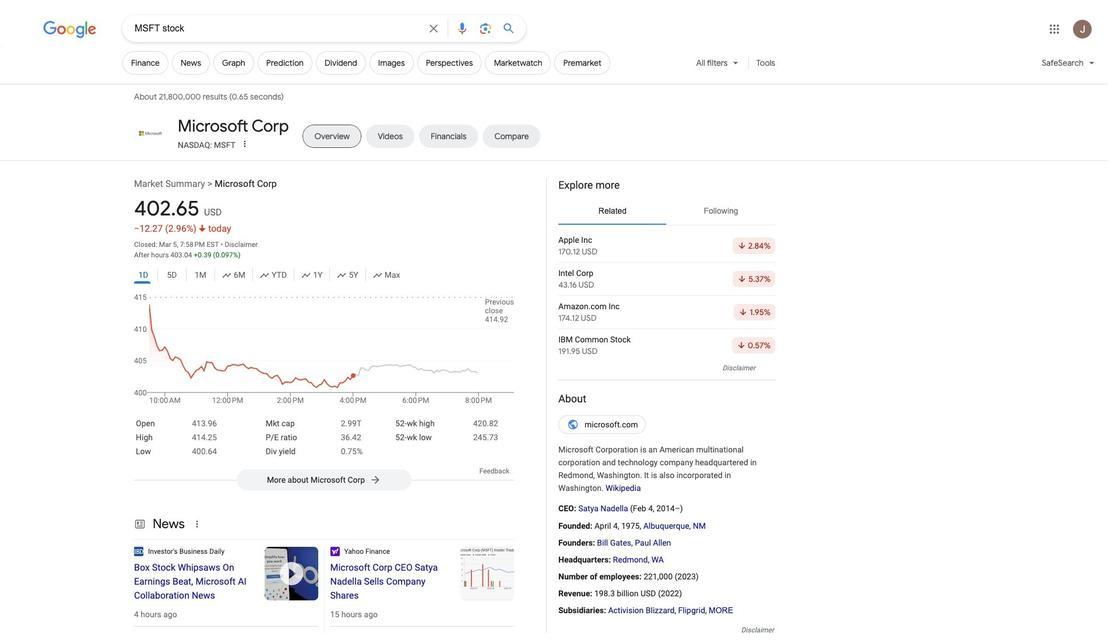 Task type: describe. For each thing, give the bounding box(es) containing it.
more options image
[[240, 139, 249, 149]]

year to date element
[[260, 269, 287, 282]]

search by voice image
[[455, 22, 469, 36]]

thumbnail image for microsoft corp image
[[134, 124, 167, 143]]

1 year element
[[302, 269, 323, 282]]

search by image image
[[479, 22, 493, 36]]

down by 2.96% element
[[165, 223, 206, 234]]

google image
[[43, 21, 97, 38]]



Task type: locate. For each thing, give the bounding box(es) containing it.
tab panel
[[559, 230, 775, 362]]

None search field
[[0, 15, 526, 42]]

section
[[546, 175, 775, 634]]

more options image
[[239, 138, 251, 150]]

heading
[[178, 116, 289, 137], [559, 178, 775, 192], [559, 392, 775, 406], [134, 561, 253, 603], [330, 561, 449, 603]]

6 months element
[[222, 269, 245, 282]]

Search text field
[[135, 22, 420, 37]]

tab list
[[134, 117, 775, 152]]

group
[[134, 266, 514, 287]]

5 years element
[[337, 269, 358, 282]]



Task type: vqa. For each thing, say whether or not it's contained in the screenshot.
Down by 2.96% element
yes



